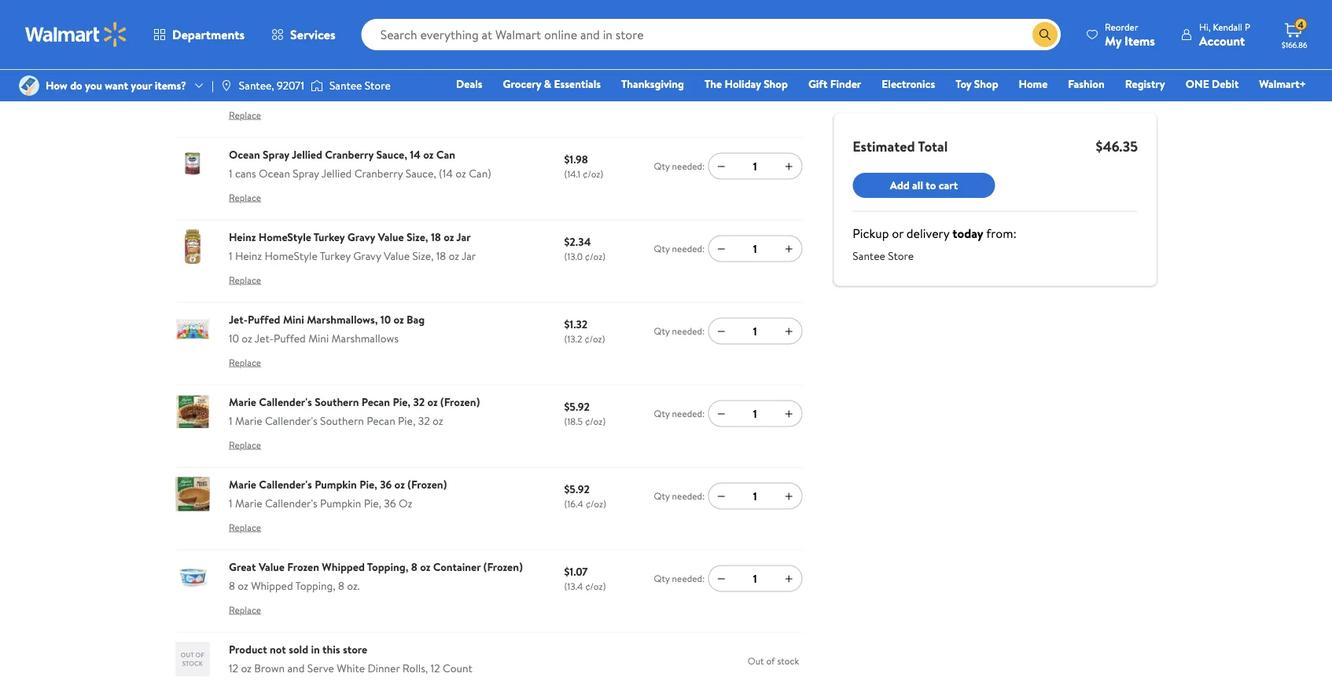 Task type: describe. For each thing, give the bounding box(es) containing it.
reorder my items
[[1105, 20, 1155, 49]]

decrease quantity french's original crispy fried onions, 6 oz salad toppings-count, current quantity 1 image
[[715, 77, 728, 90]]

add all to cart button
[[853, 173, 995, 198]]

1 vertical spatial mini
[[308, 331, 329, 346]]

$5.92 for marie callender's pumpkin pie, 36 oz (frozen)
[[564, 482, 590, 498]]

french's original crispy fried onions, 6 oz salad toppings image
[[175, 65, 210, 99]]

0 vertical spatial fried
[[346, 65, 371, 80]]

0 horizontal spatial 8
[[229, 579, 235, 594]]

qty for french's original crispy fried onions, 6 oz salad toppings 6 oz french's original crispy fried onions salad toppings
[[654, 77, 670, 90]]

hi, kendall p account
[[1199, 20, 1251, 49]]

ocean spray jellied cranberry sauce, 14 oz can image
[[175, 147, 210, 182]]

replace button for marie callender's southern pecan pie, 32 oz (frozen) 1 marie callender's southern pecan pie, 32 oz
[[229, 433, 261, 458]]

great value frozen whipped topping, 8 oz container (frozen) image
[[175, 560, 210, 595]]

1 vertical spatial southern
[[320, 413, 364, 429]]

marie callender's southern pecan pie, 32 oz (frozen) link
[[229, 395, 480, 410]]

$46.35
[[1096, 136, 1138, 156]]

0 vertical spatial puffed
[[248, 312, 280, 328]]

thanksgiving link
[[614, 76, 691, 92]]

1 replace button from the top
[[229, 23, 261, 48]]

you
[[85, 78, 102, 93]]

onions
[[393, 83, 427, 98]]

0 vertical spatial southern
[[315, 395, 359, 410]]

1 vertical spatial homestyle
[[265, 248, 318, 264]]

0 vertical spatial crispy
[[313, 65, 343, 80]]

do
[[70, 78, 82, 93]]

(14
[[439, 166, 453, 181]]

$1.98
[[564, 152, 588, 167]]

store inside pickup or delivery today from: santee store
[[888, 249, 914, 264]]

0 vertical spatial 10
[[381, 312, 391, 328]]

departments button
[[140, 16, 258, 53]]

how do you want your items?
[[46, 78, 186, 93]]

0 vertical spatial ocean
[[229, 147, 260, 162]]

1 vertical spatial jar
[[462, 248, 476, 264]]

(14.1
[[564, 167, 580, 181]]

$3.47 (57.8 ¢/oz)
[[564, 69, 606, 98]]

0 vertical spatial original
[[271, 65, 310, 80]]

grocery
[[503, 76, 541, 92]]

1 shop from the left
[[764, 76, 788, 92]]

qty for jet-puffed mini marshmallows, 10 oz bag 10 oz jet-puffed mini marshmallows
[[654, 325, 670, 338]]

1 horizontal spatial 8
[[338, 579, 344, 594]]

(13.0
[[564, 250, 583, 263]]

jet-puffed mini marshmallows, 10 oz bag image
[[175, 312, 210, 347]]

marie callender's pumpkin pie, 36 oz (frozen) 1 marie callender's pumpkin pie, 36 oz
[[229, 477, 447, 511]]

marshmallows
[[331, 331, 399, 346]]

1 12 from the left
[[229, 661, 238, 676]]

the holiday shop
[[705, 76, 788, 92]]

great value frozen whipped topping, 8 oz container (frozen) link
[[229, 560, 523, 575]]

your
[[131, 78, 152, 93]]

lemons, 2 lb bag image
[[175, 643, 210, 677]]

qty needed: for jet-puffed mini marshmallows, 10 oz bag 10 oz jet-puffed mini marshmallows
[[654, 325, 705, 338]]

1 vertical spatial turkey
[[320, 248, 351, 264]]

stock
[[777, 655, 799, 668]]

1 right decrease quantity marie callender's southern pecan pie, 32 oz (frozen)-count, current quantity 1 icon
[[753, 406, 757, 422]]

&
[[544, 76, 551, 92]]

walmart+
[[1259, 76, 1306, 92]]

home link
[[1012, 76, 1055, 92]]

qty needed: for french's original crispy fried onions, 6 oz salad toppings 6 oz french's original crispy fried onions salad toppings
[[654, 77, 705, 90]]

cart
[[939, 178, 958, 193]]

reorder
[[1105, 20, 1138, 33]]

gift finder link
[[801, 76, 869, 92]]

toy
[[956, 76, 972, 92]]

(frozen) inside marie callender's southern pecan pie, 32 oz (frozen) 1 marie callender's southern pecan pie, 32 oz
[[440, 395, 480, 410]]

0 vertical spatial 6
[[413, 65, 419, 80]]

rolls,
[[403, 661, 428, 676]]

1 right decrease quantity jet-puffed mini marshmallows, 10 oz bag-count, current quantity 1 icon
[[753, 324, 757, 339]]

 image for santee store
[[311, 78, 323, 94]]

$5.92 (18.5 ¢/oz)
[[564, 400, 606, 428]]

qty for marie callender's southern pecan pie, 32 oz (frozen) 1 marie callender's southern pecan pie, 32 oz
[[654, 407, 670, 421]]

0 horizontal spatial jet-
[[229, 312, 248, 328]]

1 vertical spatial fried
[[366, 83, 391, 98]]

¢/oz) for marie callender's southern pecan pie, 32 oz (frozen) 1 marie callender's southern pecan pie, 32 oz
[[585, 415, 606, 428]]

marie callender's pumpkin pie, 36 oz (frozen) link
[[229, 477, 447, 493]]

frozen
[[287, 560, 319, 575]]

¢/oz) for french's original crispy fried onions, 6 oz salad toppings 6 oz french's original crispy fried onions salad toppings
[[586, 85, 606, 98]]

marie callender's southern pecan pie, 32 oz (frozen) image
[[175, 395, 210, 429]]

0 vertical spatial homestyle
[[259, 230, 311, 245]]

(18.5
[[564, 415, 583, 428]]

1 right "decrease quantity ocean spray jellied cranberry sauce, 14 oz can-count, current quantity 1" icon
[[753, 159, 757, 174]]

one
[[1186, 76, 1209, 92]]

product
[[229, 643, 267, 658]]

product not sold in this store 12 oz brown and serve white dinner rolls, 12 count
[[229, 643, 472, 676]]

replace button for great value frozen whipped topping, 8 oz container (frozen) 8 oz whipped topping, 8 oz.
[[229, 598, 261, 623]]

¢/oz) for great value frozen whipped topping, 8 oz container (frozen) 8 oz whipped topping, 8 oz.
[[585, 580, 606, 593]]

1 vertical spatial 18
[[436, 248, 446, 264]]

1 vertical spatial heinz
[[235, 248, 262, 264]]

qty needed: for heinz homestyle turkey gravy value size, 18 oz jar 1 heinz homestyle turkey gravy value size, 18 oz jar
[[654, 242, 705, 255]]

out
[[748, 655, 764, 668]]

$5.92 (16.4 ¢/oz)
[[564, 482, 606, 511]]

one debit link
[[1179, 76, 1246, 92]]

1 vertical spatial ocean
[[259, 166, 290, 181]]

services
[[290, 26, 336, 43]]

replace button for jet-puffed mini marshmallows, 10 oz bag 10 oz jet-puffed mini marshmallows
[[229, 350, 261, 376]]

1 vertical spatial toppings
[[457, 83, 499, 98]]

value inside "great value frozen whipped topping, 8 oz container (frozen) 8 oz whipped topping, 8 oz."
[[259, 560, 285, 575]]

0 vertical spatial cranberry
[[325, 147, 374, 162]]

1 vertical spatial crispy
[[334, 83, 364, 98]]

heinz homestyle turkey gravy value size, 18 oz jar image
[[175, 230, 210, 264]]

1 vertical spatial pecan
[[367, 413, 395, 429]]

replace for french's original crispy fried onions, 6 oz salad toppings 6 oz french's original crispy fried onions salad toppings
[[229, 108, 261, 122]]

1 vertical spatial salad
[[430, 83, 455, 98]]

walmart image
[[25, 22, 127, 47]]

$1.32 (13.2 ¢/oz)
[[564, 317, 605, 346]]

one debit
[[1186, 76, 1239, 92]]

2 horizontal spatial 8
[[411, 560, 417, 575]]

kendall
[[1213, 20, 1243, 33]]

0 vertical spatial gravy
[[348, 230, 375, 245]]

increase quantity ocean spray jellied cranberry sauce, 14 oz can-count, current quantity 1 image
[[783, 160, 795, 173]]

great
[[229, 560, 256, 575]]

grocery & essentials link
[[496, 76, 608, 92]]

gift
[[808, 76, 828, 92]]

pie, down marie callender's southern pecan pie, 32 oz (frozen) link
[[398, 413, 416, 429]]

2 12 from the left
[[431, 661, 440, 676]]

departments
[[172, 26, 245, 43]]

1 right decrease quantity marie callender's pumpkin pie, 36 oz (frozen)-count, current quantity 1 image
[[753, 489, 757, 504]]

$166.86
[[1282, 39, 1308, 50]]

¢/oz) for jet-puffed mini marshmallows, 10 oz bag 10 oz jet-puffed mini marshmallows
[[585, 332, 605, 346]]

decrease quantity marie callender's southern pecan pie, 32 oz (frozen)-count, current quantity 1 image
[[715, 408, 728, 420]]

increase quantity heinz homestyle turkey gravy value size, 18 oz jar-count, current quantity 1 image
[[783, 243, 795, 255]]

0 vertical spatial 18
[[431, 230, 441, 245]]

delivery
[[907, 225, 950, 242]]

0 vertical spatial 36
[[380, 477, 392, 493]]

all
[[912, 178, 923, 193]]

1 inside the marie callender's pumpkin pie, 36 oz (frozen) 1 marie callender's pumpkin pie, 36 oz
[[229, 496, 232, 511]]

1 vertical spatial jellied
[[321, 166, 352, 181]]

can
[[436, 147, 455, 162]]

debit
[[1212, 76, 1239, 92]]

onions,
[[373, 65, 410, 80]]

0 vertical spatial french's
[[229, 65, 269, 80]]

decrease quantity marie callender's pumpkin pie, 36 oz (frozen)-count, current quantity 1 image
[[715, 490, 728, 503]]

french's original crispy fried onions, 6 oz salad toppings link
[[229, 65, 506, 80]]

holiday
[[725, 76, 761, 92]]

replace button for marie callender's pumpkin pie, 36 oz (frozen) 1 marie callender's pumpkin pie, 36 oz
[[229, 516, 261, 541]]

replace for great value frozen whipped topping, 8 oz container (frozen) 8 oz whipped topping, 8 oz.
[[229, 604, 261, 617]]

(57.8
[[564, 85, 583, 98]]

home
[[1019, 76, 1048, 92]]

deals
[[456, 76, 483, 92]]

from:
[[986, 225, 1017, 242]]

(13.2
[[564, 332, 582, 346]]

qty needed: for marie callender's southern pecan pie, 32 oz (frozen) 1 marie callender's southern pecan pie, 32 oz
[[654, 407, 705, 421]]

needed: for jet-puffed mini marshmallows, 10 oz bag 10 oz jet-puffed mini marshmallows
[[672, 325, 705, 338]]

fashion
[[1068, 76, 1105, 92]]

pickup
[[853, 225, 889, 242]]

santee, 92071
[[239, 78, 304, 93]]

decrease quantity great value frozen whipped topping, 8 oz container (frozen)-count, current quantity 1 image
[[715, 573, 728, 585]]

essentials
[[554, 76, 601, 92]]

(frozen) inside "great value frozen whipped topping, 8 oz container (frozen) 8 oz whipped topping, 8 oz."
[[483, 560, 523, 575]]

0 vertical spatial spray
[[263, 147, 289, 162]]

toy shop
[[956, 76, 999, 92]]

oz.
[[347, 579, 360, 594]]

|
[[212, 78, 214, 93]]

92071
[[277, 78, 304, 93]]

serve
[[307, 661, 334, 676]]

oz inside product not sold in this store 12 oz brown and serve white dinner rolls, 12 count
[[241, 661, 252, 676]]



Task type: vqa. For each thing, say whether or not it's contained in the screenshot.


Task type: locate. For each thing, give the bounding box(es) containing it.
qty needed: left decrease quantity marie callender's pumpkin pie, 36 oz (frozen)-count, current quantity 1 image
[[654, 490, 705, 503]]

8 left oz.
[[338, 579, 344, 594]]

¢/oz) inside the $2.34 (13.0 ¢/oz)
[[585, 250, 606, 263]]

1 horizontal spatial shop
[[974, 76, 999, 92]]

0 horizontal spatial 12
[[229, 661, 238, 676]]

needed: left decrease quantity marie callender's southern pecan pie, 32 oz (frozen)-count, current quantity 1 icon
[[672, 407, 705, 421]]

2 replace button from the top
[[229, 103, 261, 128]]

pumpkin down the marie callender's pumpkin pie, 36 oz (frozen) link
[[320, 496, 361, 511]]

 image
[[19, 76, 39, 96], [311, 78, 323, 94]]

0 vertical spatial turkey
[[314, 230, 345, 245]]

bag
[[407, 312, 425, 328]]

replace for heinz homestyle turkey gravy value size, 18 oz jar 1 heinz homestyle turkey gravy value size, 18 oz jar
[[229, 273, 261, 287]]

jellied down 92071
[[292, 147, 322, 162]]

needed: for french's original crispy fried onions, 6 oz salad toppings 6 oz french's original crispy fried onions salad toppings
[[672, 77, 705, 90]]

qty left decrease quantity heinz homestyle turkey gravy value size, 18 oz jar-count, current quantity 1 icon
[[654, 242, 670, 255]]

heinz
[[229, 230, 256, 245], [235, 248, 262, 264]]

shop right toy
[[974, 76, 999, 92]]

1 vertical spatial original
[[293, 83, 331, 98]]

1 inside heinz homestyle turkey gravy value size, 18 oz jar 1 heinz homestyle turkey gravy value size, 18 oz jar
[[229, 248, 232, 264]]

how
[[46, 78, 67, 93]]

1 vertical spatial value
[[384, 248, 410, 264]]

qty needed: left decrease quantity marie callender's southern pecan pie, 32 oz (frozen)-count, current quantity 1 icon
[[654, 407, 705, 421]]

topping, down oz
[[367, 560, 409, 575]]

sauce,
[[376, 147, 407, 162], [406, 166, 436, 181]]

¢/oz) right (13.2
[[585, 332, 605, 346]]

0 vertical spatial santee
[[329, 78, 362, 93]]

needed: for heinz homestyle turkey gravy value size, 18 oz jar 1 heinz homestyle turkey gravy value size, 18 oz jar
[[672, 242, 705, 255]]

puffed right the jet-puffed mini marshmallows, 10 oz bag icon
[[248, 312, 280, 328]]

1 horizontal spatial  image
[[311, 78, 323, 94]]

pecan down marie callender's southern pecan pie, 32 oz (frozen) link
[[367, 413, 395, 429]]

0 horizontal spatial store
[[365, 78, 391, 93]]

jet- down jet-puffed mini marshmallows, 10 oz bag "link"
[[255, 331, 274, 346]]

10 right the jet-puffed mini marshmallows, 10 oz bag icon
[[229, 331, 239, 346]]

crispy down french's original crispy fried onions, 6 oz salad toppings link
[[334, 83, 364, 98]]

topping, down frozen
[[295, 579, 335, 594]]

oz inside the marie callender's pumpkin pie, 36 oz (frozen) 1 marie callender's pumpkin pie, 36 oz
[[395, 477, 405, 493]]

36
[[380, 477, 392, 493], [384, 496, 396, 511]]

santee store
[[329, 78, 391, 93]]

cranberry
[[325, 147, 374, 162], [354, 166, 403, 181]]

¢/oz) for ocean spray jellied cranberry sauce, 14 oz can 1 cans ocean spray jellied cranberry sauce, (14 oz can)
[[583, 167, 603, 181]]

the holiday shop link
[[698, 76, 795, 92]]

1 vertical spatial 32
[[418, 413, 430, 429]]

santee inside pickup or delivery today from: santee store
[[853, 249, 885, 264]]

puffed
[[248, 312, 280, 328], [274, 331, 306, 346]]

8 left container
[[411, 560, 417, 575]]

store
[[343, 643, 367, 658]]

mini
[[283, 312, 304, 328], [308, 331, 329, 346]]

qty left "decrease quantity ocean spray jellied cranberry sauce, 14 oz can-count, current quantity 1" icon
[[654, 160, 670, 173]]

1 left cans
[[229, 166, 232, 181]]

1 left increase quantity heinz homestyle turkey gravy value size, 18 oz jar-count, current quantity 1 image
[[753, 241, 757, 256]]

pumpkin
[[315, 477, 357, 493], [320, 496, 361, 511]]

increase quantity marie callender's pumpkin pie, 36 oz (frozen)-count, current quantity 1 image
[[783, 490, 795, 503]]

1 horizontal spatial 10
[[381, 312, 391, 328]]

1 horizontal spatial jet-
[[255, 331, 274, 346]]

salad left the deals
[[430, 83, 455, 98]]

8 down great
[[229, 579, 235, 594]]

2 shop from the left
[[974, 76, 999, 92]]

qty left decrease quantity jet-puffed mini marshmallows, 10 oz bag-count, current quantity 1 icon
[[654, 325, 670, 338]]

and
[[287, 661, 305, 676]]

1 horizontal spatial santee
[[853, 249, 885, 264]]

ocean spray jellied cranberry sauce, 14 oz can link
[[229, 147, 455, 162]]

salad right onions,
[[435, 65, 460, 80]]

¢/oz) right (57.8
[[586, 85, 606, 98]]

replace for ocean spray jellied cranberry sauce, 14 oz can 1 cans ocean spray jellied cranberry sauce, (14 oz can)
[[229, 191, 261, 204]]

ocean up cans
[[229, 147, 260, 162]]

0 vertical spatial jellied
[[292, 147, 322, 162]]

registry
[[1125, 76, 1165, 92]]

$5.92 inside $5.92 (18.5 ¢/oz)
[[564, 400, 590, 415]]

0 vertical spatial heinz
[[229, 230, 256, 245]]

ocean right cans
[[259, 166, 290, 181]]

12 down product
[[229, 661, 238, 676]]

store
[[365, 78, 391, 93], [888, 249, 914, 264]]

gravy down heinz homestyle turkey gravy value size, 18 oz jar link
[[353, 248, 381, 264]]

store down or
[[888, 249, 914, 264]]

estimated total
[[853, 136, 948, 156]]

¢/oz)
[[586, 85, 606, 98], [583, 167, 603, 181], [585, 250, 606, 263], [585, 332, 605, 346], [585, 415, 606, 428], [586, 498, 606, 511], [585, 580, 606, 593]]

needed: left decrease quantity jet-puffed mini marshmallows, 10 oz bag-count, current quantity 1 icon
[[672, 325, 705, 338]]

1 horizontal spatial store
[[888, 249, 914, 264]]

fried
[[346, 65, 371, 80], [366, 83, 391, 98]]

(frozen) inside the marie callender's pumpkin pie, 36 oz (frozen) 1 marie callender's pumpkin pie, 36 oz
[[408, 477, 447, 493]]

qty needed: left the decrease quantity great value frozen whipped topping, 8 oz container (frozen)-count, current quantity 1 image
[[654, 572, 705, 586]]

4 needed: from the top
[[672, 325, 705, 338]]

qty needed: for marie callender's pumpkin pie, 36 oz (frozen) 1 marie callender's pumpkin pie, 36 oz
[[654, 490, 705, 503]]

sauce, left 14 on the left top of the page
[[376, 147, 407, 162]]

pie, left oz
[[364, 496, 381, 511]]

white
[[337, 661, 365, 676]]

¢/oz) right the (14.1
[[583, 167, 603, 181]]

0 horizontal spatial 6
[[229, 83, 235, 98]]

4 qty needed: from the top
[[654, 325, 705, 338]]

$1.32
[[564, 317, 588, 332]]

deals link
[[449, 76, 490, 92]]

cranberry left 14 on the left top of the page
[[325, 147, 374, 162]]

10 up marshmallows
[[381, 312, 391, 328]]

qty for marie callender's pumpkin pie, 36 oz (frozen) 1 marie callender's pumpkin pie, 36 oz
[[654, 490, 670, 503]]

0 vertical spatial 32
[[413, 395, 425, 410]]

electronics link
[[875, 76, 942, 92]]

6 up onions
[[413, 65, 419, 80]]

southern down marshmallows
[[315, 395, 359, 410]]

store left onions
[[365, 78, 391, 93]]

0 vertical spatial salad
[[435, 65, 460, 80]]

7 qty needed: from the top
[[654, 572, 705, 586]]

whipped up oz.
[[322, 560, 365, 575]]

p
[[1245, 20, 1251, 33]]

count
[[443, 661, 472, 676]]

0 vertical spatial whipped
[[322, 560, 365, 575]]

decrease quantity heinz homestyle turkey gravy value size, 18 oz jar-count, current quantity 1 image
[[715, 243, 728, 255]]

(13.4
[[564, 580, 583, 593]]

1 horizontal spatial topping,
[[367, 560, 409, 575]]

qty left the the
[[654, 77, 670, 90]]

4 qty from the top
[[654, 325, 670, 338]]

original right the santee,
[[293, 83, 331, 98]]

1 $5.92 from the top
[[564, 400, 590, 415]]

qty left the decrease quantity great value frozen whipped topping, 8 oz container (frozen)-count, current quantity 1 image
[[654, 572, 670, 586]]

10
[[381, 312, 391, 328], [229, 331, 239, 346]]

1 left increase quantity great value frozen whipped topping, 8 oz container (frozen)-count, current quantity 1 'image'
[[753, 571, 757, 587]]

santee down pickup
[[853, 249, 885, 264]]

0 vertical spatial pumpkin
[[315, 477, 357, 493]]

1 needed: from the top
[[672, 77, 705, 90]]

qty for ocean spray jellied cranberry sauce, 14 oz can 1 cans ocean spray jellied cranberry sauce, (14 oz can)
[[654, 160, 670, 173]]

needed: left decrease quantity marie callender's pumpkin pie, 36 oz (frozen)-count, current quantity 1 image
[[672, 490, 705, 503]]

6 qty needed: from the top
[[654, 490, 705, 503]]

santee left onions,
[[329, 78, 362, 93]]

search icon image
[[1039, 28, 1052, 41]]

french's
[[229, 65, 269, 80], [251, 83, 290, 98]]

$5.92 for marie callender's southern pecan pie, 32 oz (frozen)
[[564, 400, 590, 415]]

1 vertical spatial french's
[[251, 83, 290, 98]]

4
[[1298, 18, 1304, 31]]

sauce, down 14 on the left top of the page
[[406, 166, 436, 181]]

1 right marie callender's pumpkin pie, 36 oz (frozen) 'image'
[[229, 496, 232, 511]]

0 vertical spatial mini
[[283, 312, 304, 328]]

3 replace from the top
[[229, 191, 261, 204]]

needed: for ocean spray jellied cranberry sauce, 14 oz can 1 cans ocean spray jellied cranberry sauce, (14 oz can)
[[672, 160, 705, 173]]

7 replace button from the top
[[229, 516, 261, 541]]

0 vertical spatial store
[[365, 78, 391, 93]]

2 qty needed: from the top
[[654, 160, 705, 173]]

marie callender's pumpkin pie, 36 oz (frozen) image
[[175, 477, 210, 512]]

southern
[[315, 395, 359, 410], [320, 413, 364, 429]]

needed: for marie callender's southern pecan pie, 32 oz (frozen) 1 marie callender's southern pecan pie, 32 oz
[[672, 407, 705, 421]]

5 qty needed: from the top
[[654, 407, 705, 421]]

add all to cart
[[890, 178, 958, 193]]

0 vertical spatial toppings
[[463, 65, 506, 80]]

8 replace from the top
[[229, 604, 261, 617]]

0 vertical spatial $5.92
[[564, 400, 590, 415]]

gravy down ocean spray jellied cranberry sauce, 14 oz can 1 cans ocean spray jellied cranberry sauce, (14 oz can)
[[348, 230, 375, 245]]

1 vertical spatial topping,
[[295, 579, 335, 594]]

2 $5.92 from the top
[[564, 482, 590, 498]]

$3.47
[[564, 69, 590, 85]]

$5.92 down (13.2
[[564, 400, 590, 415]]

1 horizontal spatial whipped
[[322, 560, 365, 575]]

0 horizontal spatial mini
[[283, 312, 304, 328]]

3 qty needed: from the top
[[654, 242, 705, 255]]

pie,
[[393, 395, 411, 410], [398, 413, 416, 429], [360, 477, 377, 493], [364, 496, 381, 511]]

of
[[766, 655, 775, 668]]

¢/oz) inside $1.32 (13.2 ¢/oz)
[[585, 332, 605, 346]]

 image left the how
[[19, 76, 39, 96]]

thanksgiving
[[621, 76, 684, 92]]

 image right 92071
[[311, 78, 323, 94]]

ocean spray jellied cranberry sauce, 14 oz can 1 cans ocean spray jellied cranberry sauce, (14 oz can)
[[229, 147, 491, 181]]

fried down french's original crispy fried onions, 6 oz salad toppings link
[[366, 83, 391, 98]]

¢/oz) right (18.5
[[585, 415, 606, 428]]

needed: for great value frozen whipped topping, 8 oz container (frozen) 8 oz whipped topping, 8 oz.
[[672, 572, 705, 586]]

marshmallows,
[[307, 312, 378, 328]]

today
[[953, 225, 984, 242]]

¢/oz) inside $1.98 (14.1 ¢/oz)
[[583, 167, 603, 181]]

0 vertical spatial jet-
[[229, 312, 248, 328]]

qty needed: left decrease quantity french's original crispy fried onions, 6 oz salad toppings-count, current quantity 1 image
[[654, 77, 705, 90]]

walmart+ link
[[1252, 76, 1313, 92]]

needed: left decrease quantity heinz homestyle turkey gravy value size, 18 oz jar-count, current quantity 1 icon
[[672, 242, 705, 255]]

replace button for french's original crispy fried onions, 6 oz salad toppings 6 oz french's original crispy fried onions salad toppings
[[229, 103, 261, 128]]

¢/oz) for heinz homestyle turkey gravy value size, 18 oz jar 1 heinz homestyle turkey gravy value size, 18 oz jar
[[585, 250, 606, 263]]

 image
[[220, 79, 233, 92]]

gift finder
[[808, 76, 861, 92]]

6 replace button from the top
[[229, 433, 261, 458]]

0 vertical spatial value
[[378, 230, 404, 245]]

size,
[[407, 230, 428, 245], [412, 248, 434, 264]]

1 vertical spatial store
[[888, 249, 914, 264]]

qty needed: for great value frozen whipped topping, 8 oz container (frozen) 8 oz whipped topping, 8 oz.
[[654, 572, 705, 586]]

7 replace from the top
[[229, 521, 261, 535]]

toppings left grocery at the top of the page
[[457, 83, 499, 98]]

fried left onions,
[[346, 65, 371, 80]]

1 vertical spatial cranberry
[[354, 166, 403, 181]]

decrease quantity jet-puffed mini marshmallows, 10 oz bag-count, current quantity 1 image
[[715, 325, 728, 338]]

replace for jet-puffed mini marshmallows, 10 oz bag 10 oz jet-puffed mini marshmallows
[[229, 356, 261, 369]]

Walmart Site-Wide search field
[[361, 19, 1061, 50]]

marie callender's southern pecan pie, 32 oz (frozen) 1 marie callender's southern pecan pie, 32 oz
[[229, 395, 480, 429]]

total
[[918, 136, 948, 156]]

1 right decrease quantity french's original crispy fried onions, 6 oz salad toppings-count, current quantity 1 image
[[753, 76, 757, 91]]

3 replace button from the top
[[229, 185, 261, 210]]

1 vertical spatial 6
[[229, 83, 235, 98]]

jet- right the jet-puffed mini marshmallows, 10 oz bag icon
[[229, 312, 248, 328]]

¢/oz) right (13.4
[[585, 580, 606, 593]]

pecan down marshmallows
[[362, 395, 390, 410]]

1 vertical spatial 36
[[384, 496, 396, 511]]

1 qty from the top
[[654, 77, 670, 90]]

homestyle
[[259, 230, 311, 245], [265, 248, 318, 264]]

¢/oz) for marie callender's pumpkin pie, 36 oz (frozen) 1 marie callender's pumpkin pie, 36 oz
[[586, 498, 606, 511]]

1 right marie callender's southern pecan pie, 32 oz (frozen) image
[[229, 413, 232, 429]]

whipped down great
[[251, 579, 293, 594]]

santee,
[[239, 78, 274, 93]]

pickup or delivery today from: santee store
[[853, 225, 1017, 264]]

heinz homestyle turkey gravy value size, 18 oz jar link
[[229, 230, 471, 245]]

1 vertical spatial whipped
[[251, 579, 293, 594]]

¢/oz) inside $3.47 (57.8 ¢/oz)
[[586, 85, 606, 98]]

replace
[[229, 29, 261, 42], [229, 108, 261, 122], [229, 191, 261, 204], [229, 273, 261, 287], [229, 356, 261, 369], [229, 439, 261, 452], [229, 521, 261, 535], [229, 604, 261, 617]]

2 vertical spatial value
[[259, 560, 285, 575]]

1 vertical spatial spray
[[293, 166, 319, 181]]

6
[[413, 65, 419, 80], [229, 83, 235, 98]]

decrease quantity ocean spray jellied cranberry sauce, 14 oz can-count, current quantity 1 image
[[715, 160, 728, 173]]

hi,
[[1199, 20, 1211, 33]]

electronics
[[882, 76, 935, 92]]

toppings left &
[[463, 65, 506, 80]]

qty needed: left decrease quantity heinz homestyle turkey gravy value size, 18 oz jar-count, current quantity 1 icon
[[654, 242, 705, 255]]

pie, down marie callender's southern pecan pie, 32 oz (frozen) 1 marie callender's southern pecan pie, 32 oz
[[360, 477, 377, 493]]

1 vertical spatial sauce,
[[406, 166, 436, 181]]

sold
[[289, 643, 308, 658]]

1 vertical spatial 10
[[229, 331, 239, 346]]

needed:
[[672, 77, 705, 90], [672, 160, 705, 173], [672, 242, 705, 255], [672, 325, 705, 338], [672, 407, 705, 421], [672, 490, 705, 503], [672, 572, 705, 586]]

6 replace from the top
[[229, 439, 261, 452]]

32
[[413, 395, 425, 410], [418, 413, 430, 429]]

5 replace from the top
[[229, 356, 261, 369]]

3 needed: from the top
[[672, 242, 705, 255]]

add
[[890, 178, 910, 193]]

1 vertical spatial (frozen)
[[408, 477, 447, 493]]

¢/oz) inside $5.92 (18.5 ¢/oz)
[[585, 415, 606, 428]]

1 horizontal spatial 12
[[431, 661, 440, 676]]

 image for how do you want your items?
[[19, 76, 39, 96]]

$5.92 down (18.5
[[564, 482, 590, 498]]

pie, down marshmallows
[[393, 395, 411, 410]]

¢/oz) inside $1.07 (13.4 ¢/oz)
[[585, 580, 606, 593]]

0 vertical spatial jar
[[456, 230, 471, 245]]

increase quantity french's original crispy fried onions, 6 oz salad toppings-count, current quantity 1 image
[[783, 77, 795, 90]]

qty left decrease quantity marie callender's pumpkin pie, 36 oz (frozen)-count, current quantity 1 image
[[654, 490, 670, 503]]

5 needed: from the top
[[672, 407, 705, 421]]

1 vertical spatial santee
[[853, 249, 885, 264]]

4 replace from the top
[[229, 273, 261, 287]]

increase quantity jet-puffed mini marshmallows, 10 oz bag-count, current quantity 1 image
[[783, 325, 795, 338]]

1 horizontal spatial 6
[[413, 65, 419, 80]]

1 right heinz homestyle turkey gravy value size, 18 oz jar image
[[229, 248, 232, 264]]

qty for heinz homestyle turkey gravy value size, 18 oz jar 1 heinz homestyle turkey gravy value size, 18 oz jar
[[654, 242, 670, 255]]

qty needed: left decrease quantity jet-puffed mini marshmallows, 10 oz bag-count, current quantity 1 icon
[[654, 325, 705, 338]]

$1.07 (13.4 ¢/oz)
[[564, 565, 606, 593]]

pumpkin down marie callender's southern pecan pie, 32 oz (frozen) 1 marie callender's southern pecan pie, 32 oz
[[315, 477, 357, 493]]

french's original crispy fried onions, 6 oz salad toppings 6 oz french's original crispy fried onions salad toppings
[[229, 65, 506, 98]]

jellied
[[292, 147, 322, 162], [321, 166, 352, 181]]

qty needed: for ocean spray jellied cranberry sauce, 14 oz can 1 cans ocean spray jellied cranberry sauce, (14 oz can)
[[654, 160, 705, 173]]

1 inside ocean spray jellied cranberry sauce, 14 oz can 1 cans ocean spray jellied cranberry sauce, (14 oz can)
[[229, 166, 232, 181]]

replace for marie callender's southern pecan pie, 32 oz (frozen) 1 marie callender's southern pecan pie, 32 oz
[[229, 439, 261, 452]]

0 horizontal spatial spray
[[263, 147, 289, 162]]

$5.92 inside $5.92 (16.4 ¢/oz)
[[564, 482, 590, 498]]

Search search field
[[361, 19, 1061, 50]]

4 replace button from the top
[[229, 268, 261, 293]]

replace for marie callender's pumpkin pie, 36 oz (frozen) 1 marie callender's pumpkin pie, 36 oz
[[229, 521, 261, 535]]

needed: left "decrease quantity ocean spray jellied cranberry sauce, 14 oz can-count, current quantity 1" icon
[[672, 160, 705, 173]]

¢/oz) inside $5.92 (16.4 ¢/oz)
[[586, 498, 606, 511]]

0 horizontal spatial santee
[[329, 78, 362, 93]]

spray
[[263, 147, 289, 162], [293, 166, 319, 181]]

0 horizontal spatial topping,
[[295, 579, 335, 594]]

0 vertical spatial pecan
[[362, 395, 390, 410]]

0 horizontal spatial shop
[[764, 76, 788, 92]]

7 needed: from the top
[[672, 572, 705, 586]]

1 vertical spatial puffed
[[274, 331, 306, 346]]

qty left decrease quantity marie callender's southern pecan pie, 32 oz (frozen)-count, current quantity 1 icon
[[654, 407, 670, 421]]

¢/oz) right the (13.0
[[585, 250, 606, 263]]

¢/oz) right (16.4
[[586, 498, 606, 511]]

12
[[229, 661, 238, 676], [431, 661, 440, 676]]

mini down jet-puffed mini marshmallows, 10 oz bag "link"
[[308, 331, 329, 346]]

jellied down ocean spray jellied cranberry sauce, 14 oz can link
[[321, 166, 352, 181]]

$2.34
[[564, 234, 591, 250]]

$1.07
[[564, 565, 588, 580]]

0 vertical spatial sauce,
[[376, 147, 407, 162]]

items
[[1125, 32, 1155, 49]]

1 inside marie callender's southern pecan pie, 32 oz (frozen) 1 marie callender's southern pecan pie, 32 oz
[[229, 413, 232, 429]]

1 vertical spatial jet-
[[255, 331, 274, 346]]

1 vertical spatial gravy
[[353, 248, 381, 264]]

needed: left decrease quantity french's original crispy fried onions, 6 oz salad toppings-count, current quantity 1 image
[[672, 77, 705, 90]]

marie
[[229, 395, 256, 410], [235, 413, 262, 429], [229, 477, 256, 493], [235, 496, 262, 511]]

7 qty from the top
[[654, 572, 670, 586]]

12 right rolls,
[[431, 661, 440, 676]]

2 vertical spatial (frozen)
[[483, 560, 523, 575]]

1 horizontal spatial mini
[[308, 331, 329, 346]]

replace button for heinz homestyle turkey gravy value size, 18 oz jar 1 heinz homestyle turkey gravy value size, 18 oz jar
[[229, 268, 261, 293]]

1 qty needed: from the top
[[654, 77, 705, 90]]

turkey
[[314, 230, 345, 245], [320, 248, 351, 264]]

needed: for marie callender's pumpkin pie, 36 oz (frozen) 1 marie callender's pumpkin pie, 36 oz
[[672, 490, 705, 503]]

8 replace button from the top
[[229, 598, 261, 623]]

0 vertical spatial size,
[[407, 230, 428, 245]]

spray down ocean spray jellied cranberry sauce, 14 oz can link
[[293, 166, 319, 181]]

6 needed: from the top
[[672, 490, 705, 503]]

0 horizontal spatial 10
[[229, 331, 239, 346]]

needed: left the decrease quantity great value frozen whipped topping, 8 oz container (frozen)-count, current quantity 1 image
[[672, 572, 705, 586]]

6 qty from the top
[[654, 490, 670, 503]]

(16.4
[[564, 498, 583, 511]]

puffed down jet-puffed mini marshmallows, 10 oz bag "link"
[[274, 331, 306, 346]]

this
[[323, 643, 340, 658]]

2 replace from the top
[[229, 108, 261, 122]]

replace button for ocean spray jellied cranberry sauce, 14 oz can 1 cans ocean spray jellied cranberry sauce, (14 oz can)
[[229, 185, 261, 210]]

out of stock
[[748, 655, 799, 668]]

1 vertical spatial pumpkin
[[320, 496, 361, 511]]

2 qty from the top
[[654, 160, 670, 173]]

5 qty from the top
[[654, 407, 670, 421]]

toppings
[[463, 65, 506, 80], [457, 83, 499, 98]]

qty needed: left "decrease quantity ocean spray jellied cranberry sauce, 14 oz can-count, current quantity 1" icon
[[654, 160, 705, 173]]

southern down marie callender's southern pecan pie, 32 oz (frozen) link
[[320, 413, 364, 429]]

1 horizontal spatial spray
[[293, 166, 319, 181]]

0 vertical spatial (frozen)
[[440, 395, 480, 410]]

increase quantity great value frozen whipped topping, 8 oz container (frozen)-count, current quantity 1 image
[[783, 573, 795, 585]]

18
[[431, 230, 441, 245], [436, 248, 446, 264]]

original down services dropdown button
[[271, 65, 310, 80]]

2 needed: from the top
[[672, 160, 705, 173]]

container
[[433, 560, 481, 575]]

1 vertical spatial $5.92
[[564, 482, 590, 498]]

1 replace from the top
[[229, 29, 261, 42]]

shop right holiday
[[764, 76, 788, 92]]

ocean
[[229, 147, 260, 162], [259, 166, 290, 181]]

crispy right 92071
[[313, 65, 343, 80]]

5 replace button from the top
[[229, 350, 261, 376]]

qty for great value frozen whipped topping, 8 oz container (frozen) 8 oz whipped topping, 8 oz.
[[654, 572, 670, 586]]

cranberry down ocean spray jellied cranberry sauce, 14 oz can link
[[354, 166, 403, 181]]

0 horizontal spatial  image
[[19, 76, 39, 96]]

increase quantity marie callender's southern pecan pie, 32 oz (frozen)-count, current quantity 1 image
[[783, 408, 795, 420]]

$1.98 (14.1 ¢/oz)
[[564, 152, 603, 181]]

original
[[271, 65, 310, 80], [293, 83, 331, 98]]

3 qty from the top
[[654, 242, 670, 255]]

spray down santee, 92071 on the top of the page
[[263, 147, 289, 162]]

want
[[105, 78, 128, 93]]

mini left "marshmallows,"
[[283, 312, 304, 328]]

in
[[311, 643, 320, 658]]

0 horizontal spatial whipped
[[251, 579, 293, 594]]

6 right |
[[229, 83, 235, 98]]

0 vertical spatial topping,
[[367, 560, 409, 575]]

1 vertical spatial size,
[[412, 248, 434, 264]]



